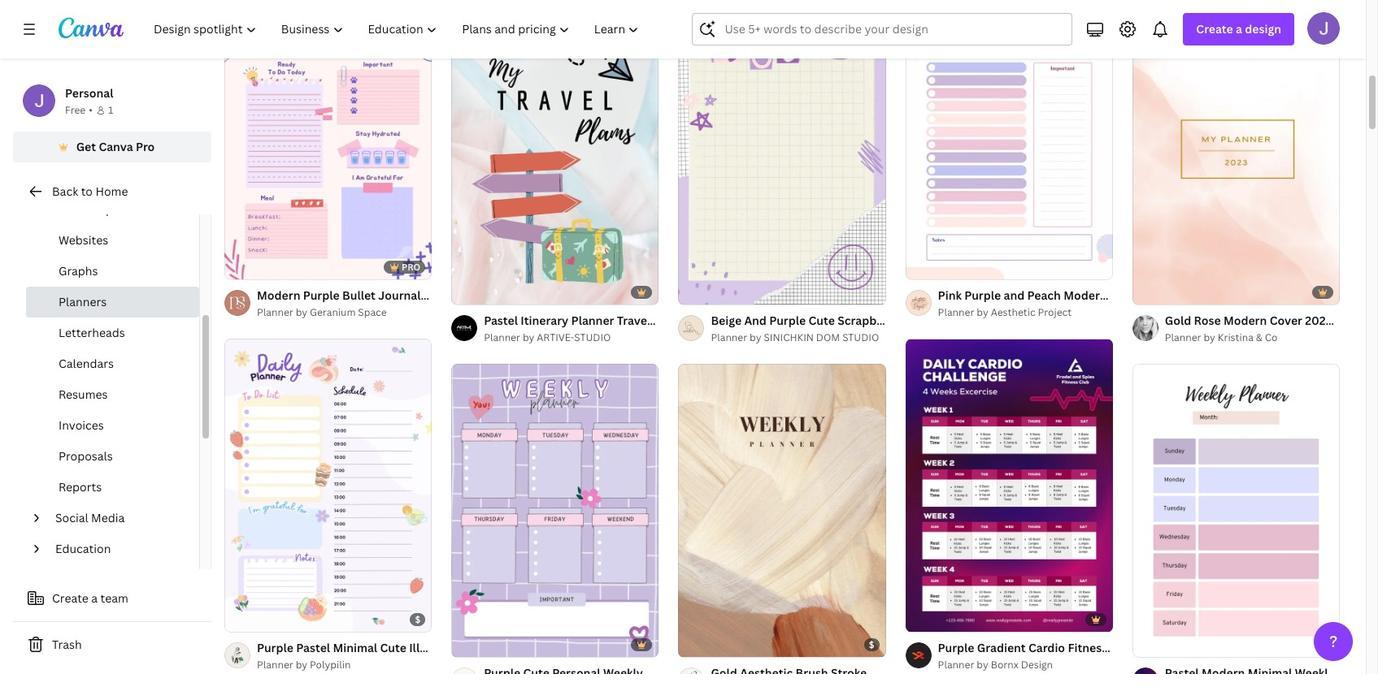 Task type: describe. For each thing, give the bounding box(es) containing it.
beige and purple cute scrapbook notes planner link
[[711, 312, 978, 330]]

0 horizontal spatial $
[[415, 614, 421, 626]]

1 for 1
[[108, 103, 113, 117]]

social media
[[55, 511, 125, 526]]

mind maps
[[59, 202, 119, 217]]

modern inside modern purple bullet journal planner planner by geranium space
[[257, 288, 300, 303]]

back to home
[[52, 184, 128, 199]]

bullet
[[342, 288, 376, 303]]

itinerary
[[521, 313, 569, 329]]

planner by artive-studio link
[[484, 330, 659, 346]]

by inside modern purple bullet journal planner planner by geranium space
[[296, 306, 307, 320]]

social
[[55, 511, 88, 526]]

purple inside modern purple bullet journal planner planner by geranium space
[[303, 288, 340, 303]]

pink purple and peach modern feminine to-do-list planner link
[[938, 287, 1263, 305]]

pink purple and peach modern feminine to-do-list planner image
[[906, 11, 1113, 280]]

planner by geranium space link
[[257, 305, 432, 321]]

education link
[[49, 534, 189, 565]]

websites link
[[26, 225, 199, 256]]

invoices
[[59, 418, 104, 433]]

pastel inside pastel itinerary planner travel edition planner by artive-studio
[[484, 313, 518, 329]]

purple inside pink purple and peach modern feminine to-do-list planner planner by aesthetic project
[[965, 288, 1001, 304]]

pastel modern minimal weekly planner image
[[1133, 364, 1340, 658]]

get
[[76, 139, 96, 154]]

a4
[[546, 641, 561, 656]]

by inside purple gradient cardio fitness workout planner planner by bornx design
[[977, 659, 989, 673]]

team
[[100, 591, 128, 607]]

&
[[1256, 331, 1263, 345]]

by inside pink purple and peach modern feminine to-do-list planner planner by aesthetic project
[[977, 306, 989, 320]]

gold rose modern cover 2023 planner link
[[1165, 312, 1378, 330]]

get canva pro
[[76, 139, 155, 154]]

1 horizontal spatial $
[[869, 639, 875, 651]]

notes
[[900, 313, 933, 329]]

list
[[1200, 288, 1217, 304]]

pro
[[136, 139, 155, 154]]

travel
[[617, 313, 651, 329]]

media
[[91, 511, 125, 526]]

proposals link
[[26, 442, 199, 472]]

home
[[95, 184, 128, 199]]

create for create a design
[[1196, 21, 1233, 37]]

create a design
[[1196, 21, 1282, 37]]

create a design button
[[1183, 13, 1295, 46]]

get canva pro button
[[13, 132, 211, 163]]

cover
[[1270, 313, 1303, 329]]

purple gradient cardio fitness workout planner planner by bornx design
[[938, 641, 1203, 673]]

reports
[[59, 480, 102, 495]]

gradient
[[977, 641, 1026, 657]]

purple inside purple pastel minimal cute illustrated daily planner a4 planner by polypilin
[[257, 641, 293, 656]]

•
[[89, 103, 93, 117]]

1 for 1 of 3
[[463, 285, 468, 298]]

purple pastel minimal cute illustrated daily planner a4 image
[[224, 339, 432, 633]]

resumes
[[59, 387, 108, 403]]

trash link
[[13, 629, 211, 662]]

and
[[1004, 288, 1025, 304]]

beige and purple cute scrapbook notes planner planner by sinichkin dom studio
[[711, 313, 978, 345]]

letterheads link
[[26, 318, 199, 349]]

graphs link
[[26, 256, 199, 287]]

polypilin
[[310, 659, 351, 673]]

by inside 'gold rose modern cover 2023 planner planner by kristina & co'
[[1204, 331, 1216, 345]]

proposals
[[59, 449, 113, 464]]

trash
[[52, 637, 82, 653]]

canva
[[99, 139, 133, 154]]

1 of 3
[[463, 285, 486, 298]]

5
[[708, 638, 713, 651]]

bornx
[[991, 659, 1019, 673]]

cute for purple
[[809, 313, 835, 329]]

resumes link
[[26, 380, 199, 411]]

1 for 1 of 5
[[690, 638, 695, 651]]

pink
[[938, 288, 962, 304]]

beige
[[711, 313, 742, 329]]

planner by kristina & co link
[[1165, 330, 1340, 346]]

pastel inside purple pastel minimal cute illustrated daily planner a4 planner by polypilin
[[296, 641, 330, 656]]

planner by bornx design link
[[938, 658, 1113, 674]]

calendars
[[59, 356, 114, 372]]

purple gradient cardio fitness workout planner image
[[906, 340, 1113, 633]]

planner by aesthetic project link
[[938, 305, 1113, 321]]

back to home link
[[13, 176, 211, 208]]

purple inside purple gradient cardio fitness workout planner planner by bornx design
[[938, 641, 975, 657]]

fitness
[[1068, 641, 1108, 657]]

3
[[481, 285, 486, 298]]

planner by sinichkin dom studio link
[[711, 330, 886, 346]]

and
[[744, 313, 767, 329]]

education
[[55, 542, 111, 557]]

gold
[[1165, 313, 1191, 329]]

letterheads
[[59, 325, 125, 341]]

feminine
[[1110, 288, 1161, 304]]

pastel itinerary planner travel edition planner by artive-studio
[[484, 313, 693, 345]]

social media link
[[49, 503, 189, 534]]

pastel itinerary planner travel edition link
[[484, 312, 693, 330]]



Task type: locate. For each thing, give the bounding box(es) containing it.
top level navigation element
[[143, 13, 653, 46]]

workout
[[1110, 641, 1157, 657]]

gold rose modern cover 2023 planner image
[[1133, 12, 1340, 305]]

by left geranium
[[296, 306, 307, 320]]

1 horizontal spatial studio
[[843, 331, 879, 345]]

1 horizontal spatial a
[[1236, 21, 1242, 37]]

of
[[470, 285, 479, 298], [697, 638, 706, 651]]

0 vertical spatial a
[[1236, 21, 1242, 37]]

aesthetic
[[991, 306, 1036, 320]]

purple up sinichkin
[[769, 313, 806, 329]]

mind
[[59, 202, 86, 217]]

by
[[296, 306, 307, 320], [977, 306, 989, 320], [523, 331, 534, 345], [750, 331, 762, 345], [1204, 331, 1216, 345], [296, 659, 307, 673], [977, 659, 989, 673]]

by inside purple pastel minimal cute illustrated daily planner a4 planner by polypilin
[[296, 659, 307, 673]]

design
[[1245, 21, 1282, 37]]

jacob simon image
[[1308, 12, 1340, 45]]

pastel itinerary planner travel edition image
[[451, 12, 659, 305]]

create inside button
[[52, 591, 89, 607]]

a left design on the top right
[[1236, 21, 1242, 37]]

gold rose modern cover 2023 planner planner by kristina & co
[[1165, 313, 1378, 345]]

rose
[[1194, 313, 1221, 329]]

a inside dropdown button
[[1236, 21, 1242, 37]]

modern up planner by kristina & co link
[[1224, 313, 1267, 329]]

cute right minimal
[[380, 641, 406, 656]]

by left polypilin on the bottom of the page
[[296, 659, 307, 673]]

back
[[52, 184, 78, 199]]

peach
[[1027, 288, 1061, 304]]

edition
[[653, 313, 693, 329]]

modern inside pink purple and peach modern feminine to-do-list planner planner by aesthetic project
[[1064, 288, 1107, 304]]

1 horizontal spatial cute
[[809, 313, 835, 329]]

1 vertical spatial pastel
[[296, 641, 330, 656]]

co
[[1265, 331, 1278, 345]]

by down itinerary
[[523, 331, 534, 345]]

0 horizontal spatial 1
[[108, 103, 113, 117]]

pastel up polypilin on the bottom of the page
[[296, 641, 330, 656]]

1 inside "link"
[[690, 638, 695, 651]]

studio inside pastel itinerary planner travel edition planner by artive-studio
[[574, 331, 611, 345]]

studio down scrapbook
[[843, 331, 879, 345]]

studio down the pastel itinerary planner travel edition link
[[574, 331, 611, 345]]

minimal
[[333, 641, 377, 656]]

reports link
[[26, 472, 199, 503]]

free •
[[65, 103, 93, 117]]

scrapbook
[[838, 313, 897, 329]]

modern purple bullet journal planner planner by geranium space
[[257, 288, 467, 320]]

planner
[[424, 288, 467, 303], [1220, 288, 1263, 304], [257, 306, 293, 320], [938, 306, 974, 320], [571, 313, 614, 329], [935, 313, 978, 329], [1335, 313, 1378, 329], [484, 331, 520, 345], [711, 331, 747, 345], [1165, 331, 1201, 345], [501, 641, 544, 656], [1160, 641, 1203, 657], [257, 659, 293, 673], [938, 659, 974, 673]]

to
[[81, 184, 93, 199]]

purple left gradient
[[938, 641, 975, 657]]

2 horizontal spatial 1
[[690, 638, 695, 651]]

0 horizontal spatial cute
[[380, 641, 406, 656]]

create for create a team
[[52, 591, 89, 607]]

by inside pastel itinerary planner travel edition planner by artive-studio
[[523, 331, 534, 345]]

0 horizontal spatial pastel
[[296, 641, 330, 656]]

0 horizontal spatial create
[[52, 591, 89, 607]]

illustrated
[[409, 641, 467, 656]]

1 horizontal spatial create
[[1196, 21, 1233, 37]]

1 left 5
[[690, 638, 695, 651]]

daily
[[470, 641, 498, 656]]

0 vertical spatial of
[[470, 285, 479, 298]]

0 vertical spatial cute
[[809, 313, 835, 329]]

by inside beige and purple cute scrapbook notes planner planner by sinichkin dom studio
[[750, 331, 762, 345]]

websites
[[59, 233, 108, 248]]

kristina
[[1218, 331, 1254, 345]]

by left bornx
[[977, 659, 989, 673]]

a inside button
[[91, 591, 98, 607]]

1 vertical spatial a
[[91, 591, 98, 607]]

a left team
[[91, 591, 98, 607]]

studio
[[574, 331, 611, 345], [843, 331, 879, 345]]

create a team
[[52, 591, 128, 607]]

modern inside 'gold rose modern cover 2023 planner planner by kristina & co'
[[1224, 313, 1267, 329]]

beige and purple cute scrapbook notes planner image
[[678, 12, 886, 305]]

modern purple bullet journal planner image
[[224, 0, 432, 280]]

dom
[[816, 331, 840, 345]]

1 horizontal spatial pastel
[[484, 313, 518, 329]]

calendars link
[[26, 349, 199, 380]]

of left '3'
[[470, 285, 479, 298]]

1 of 5 link
[[678, 364, 886, 658]]

1 horizontal spatial 1
[[463, 285, 468, 298]]

modern up project
[[1064, 288, 1107, 304]]

of for 5
[[697, 638, 706, 651]]

2 studio from the left
[[843, 331, 879, 345]]

artive-
[[537, 331, 574, 345]]

1 vertical spatial $
[[869, 639, 875, 651]]

do-
[[1181, 288, 1200, 304]]

1 right •
[[108, 103, 113, 117]]

2 horizontal spatial modern
[[1224, 313, 1267, 329]]

purple up planner by polypilin link
[[257, 641, 293, 656]]

journal
[[378, 288, 421, 303]]

cute inside purple pastel minimal cute illustrated daily planner a4 planner by polypilin
[[380, 641, 406, 656]]

0 vertical spatial create
[[1196, 21, 1233, 37]]

1 of 5
[[690, 638, 713, 651]]

2023
[[1305, 313, 1333, 329]]

purple gradient cardio fitness workout planner link
[[938, 640, 1203, 658]]

cute inside beige and purple cute scrapbook notes planner planner by sinichkin dom studio
[[809, 313, 835, 329]]

by down rose
[[1204, 331, 1216, 345]]

by left the aesthetic
[[977, 306, 989, 320]]

modern purple bullet journal planner link
[[257, 287, 467, 305]]

purple up geranium
[[303, 288, 340, 303]]

1 horizontal spatial of
[[697, 638, 706, 651]]

graphs
[[59, 263, 98, 279]]

0 horizontal spatial of
[[470, 285, 479, 298]]

purple inside beige and purple cute scrapbook notes planner planner by sinichkin dom studio
[[769, 313, 806, 329]]

free
[[65, 103, 86, 117]]

create left design on the top right
[[1196, 21, 1233, 37]]

purple
[[303, 288, 340, 303], [965, 288, 1001, 304], [769, 313, 806, 329], [257, 641, 293, 656], [938, 641, 975, 657]]

by down and
[[750, 331, 762, 345]]

invoices link
[[26, 411, 199, 442]]

pro
[[402, 261, 421, 273]]

1 studio from the left
[[574, 331, 611, 345]]

create
[[1196, 21, 1233, 37], [52, 591, 89, 607]]

modern up planner by geranium space link
[[257, 288, 300, 303]]

personal
[[65, 85, 113, 101]]

1 vertical spatial 1
[[463, 285, 468, 298]]

purple left and
[[965, 288, 1001, 304]]

cute up dom
[[809, 313, 835, 329]]

0 horizontal spatial a
[[91, 591, 98, 607]]

create a team button
[[13, 583, 211, 616]]

sinichkin
[[764, 331, 814, 345]]

studio inside beige and purple cute scrapbook notes planner planner by sinichkin dom studio
[[843, 331, 879, 345]]

purple pastel minimal cute illustrated daily planner a4 link
[[257, 640, 561, 658]]

planners
[[59, 294, 107, 310]]

$
[[415, 614, 421, 626], [869, 639, 875, 651]]

gold aesthetic brush stroke minimal feminine weekly planner image
[[678, 364, 886, 658]]

space
[[358, 306, 387, 320]]

planner by polypilin link
[[257, 658, 432, 674]]

purple pastel minimal cute illustrated daily planner a4 planner by polypilin
[[257, 641, 561, 673]]

cute for minimal
[[380, 641, 406, 656]]

Search search field
[[725, 14, 1062, 45]]

of left 5
[[697, 638, 706, 651]]

create inside dropdown button
[[1196, 21, 1233, 37]]

1 left '3'
[[463, 285, 468, 298]]

0 horizontal spatial studio
[[574, 331, 611, 345]]

0 vertical spatial 1
[[108, 103, 113, 117]]

cute
[[809, 313, 835, 329], [380, 641, 406, 656]]

to-
[[1164, 288, 1181, 304]]

create left team
[[52, 591, 89, 607]]

of for 3
[[470, 285, 479, 298]]

project
[[1038, 306, 1072, 320]]

1 of 3 link
[[451, 11, 659, 305]]

0 vertical spatial $
[[415, 614, 421, 626]]

1 vertical spatial cute
[[380, 641, 406, 656]]

1 vertical spatial create
[[52, 591, 89, 607]]

0 horizontal spatial modern
[[257, 288, 300, 303]]

a for design
[[1236, 21, 1242, 37]]

maps
[[89, 202, 119, 217]]

None search field
[[692, 13, 1073, 46]]

a for team
[[91, 591, 98, 607]]

cardio
[[1029, 641, 1065, 657]]

1 vertical spatial of
[[697, 638, 706, 651]]

1 horizontal spatial modern
[[1064, 288, 1107, 304]]

0 vertical spatial pastel
[[484, 313, 518, 329]]

purple cute personal weekly planner image
[[451, 364, 659, 658]]

pink purple and peach modern feminine to-do-list planner planner by aesthetic project
[[938, 288, 1263, 320]]

of inside "link"
[[697, 638, 706, 651]]

pastel down '3'
[[484, 313, 518, 329]]

2 vertical spatial 1
[[690, 638, 695, 651]]



Task type: vqa. For each thing, say whether or not it's contained in the screenshot.
1 inside the "link"
yes



